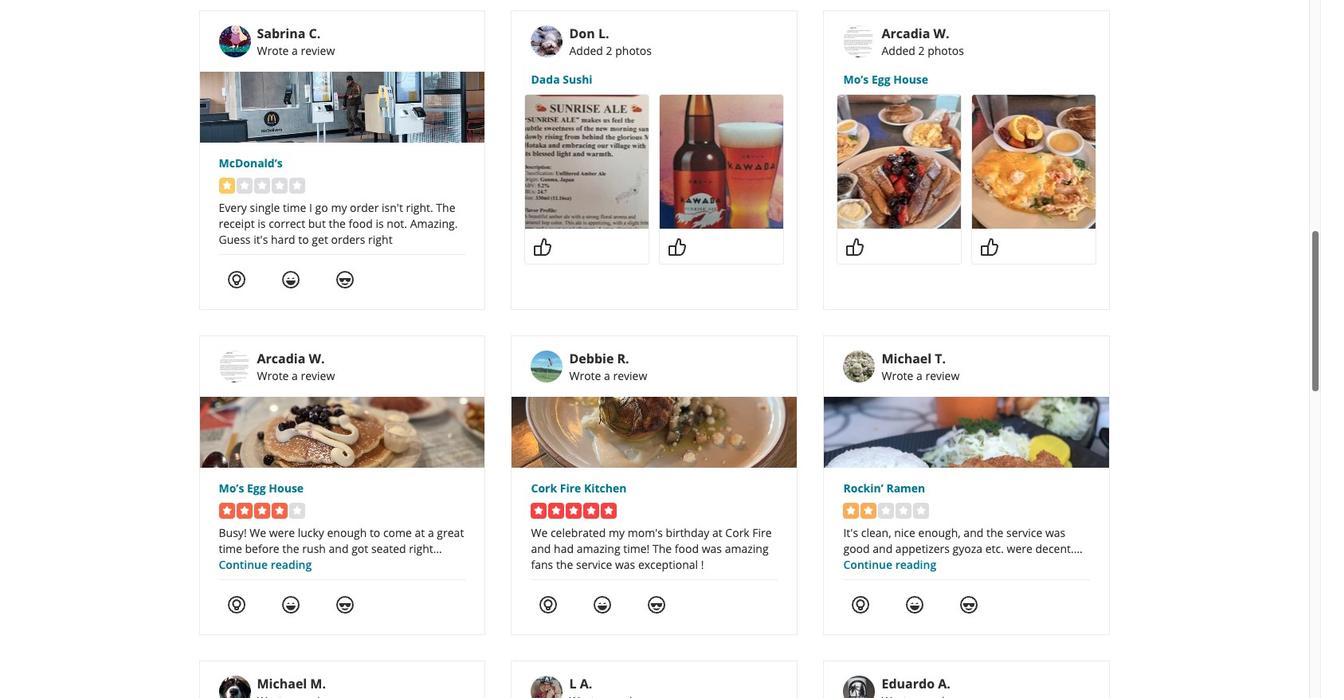 Task type: vqa. For each thing, say whether or not it's contained in the screenshot.
the leftmost my
yes



Task type: locate. For each thing, give the bounding box(es) containing it.
1 vertical spatial arcadia w. link
[[257, 350, 325, 367]]

time!
[[623, 541, 650, 556]]

food down the birthday
[[675, 541, 699, 556]]

eduardo a.
[[882, 675, 951, 693]]

0 vertical spatial was
[[702, 541, 722, 556]]

24 funny v2 image
[[281, 270, 300, 289], [281, 595, 300, 614]]

1 vertical spatial arcadia
[[257, 350, 306, 367]]

fire inside we celebrated my mom's birthday at cork fire and had amazing time! the food was amazing fans the service was exceptional !
[[753, 525, 772, 540]]

mo's egg house
[[844, 72, 929, 87], [219, 481, 304, 496]]

don l. link
[[569, 25, 609, 42]]

a. for l a.
[[580, 675, 592, 693]]

w. for arcadia w. added 2 photos
[[934, 25, 950, 42]]

food down order
[[349, 216, 373, 231]]

24 funny v2 image up eduardo a. link
[[906, 595, 925, 614]]

hard
[[271, 232, 295, 247]]

0 horizontal spatial my
[[331, 200, 347, 215]]

was down at
[[702, 541, 722, 556]]

review inside sabrina c. wrote a review
[[301, 43, 335, 58]]

1 vertical spatial food
[[675, 541, 699, 556]]

1 2 from the left
[[606, 43, 613, 58]]

24 funny v2 image down service
[[593, 595, 612, 614]]

the down had
[[556, 557, 573, 572]]

reading for arcadia
[[271, 557, 312, 572]]

1 horizontal spatial mo's
[[844, 72, 869, 87]]

2 amazing from the left
[[725, 541, 769, 556]]

0 horizontal spatial 24 useful v2 image
[[539, 595, 558, 614]]

my inside we celebrated my mom's birthday at cork fire and had amazing time! the food was amazing fans the service was exceptional !
[[609, 525, 625, 540]]

right.
[[406, 200, 433, 215]]

photos inside arcadia w. added 2 photos
[[928, 43, 964, 58]]

review inside michael t. wrote a review
[[926, 368, 960, 383]]

0 vertical spatial my
[[331, 200, 347, 215]]

0 vertical spatial fire
[[560, 481, 581, 496]]

egg
[[872, 72, 891, 87], [247, 481, 266, 496]]

1 horizontal spatial reading
[[896, 557, 937, 572]]

0 vertical spatial 24 useful v2 image
[[227, 270, 246, 289]]

0 horizontal spatial the
[[436, 200, 456, 215]]

continue reading button down 2 star rating image
[[844, 557, 937, 572]]

0 vertical spatial mo's egg house link
[[844, 72, 1091, 88]]

debbie
[[569, 350, 614, 367]]

0 horizontal spatial food
[[349, 216, 373, 231]]

fire up 5 star rating image
[[560, 481, 581, 496]]

0 vertical spatial egg
[[872, 72, 891, 87]]

the inside we celebrated my mom's birthday at cork fire and had amazing time! the food was amazing fans the service was exceptional !
[[653, 541, 672, 556]]

the up exceptional
[[653, 541, 672, 556]]

l a. link
[[569, 675, 592, 693]]

continue for michael
[[844, 557, 893, 572]]

mo's for the left the mo's egg house link
[[219, 481, 244, 496]]

1 a. from the left
[[580, 675, 592, 693]]

photo of arcadia w. image left arcadia w. added 2 photos at the right top
[[844, 26, 875, 57]]

1 horizontal spatial is
[[376, 216, 384, 231]]

24 cool v2 image
[[335, 270, 354, 289], [648, 595, 667, 614], [960, 595, 979, 614]]

2 continue from the left
[[844, 557, 893, 572]]

24 useful v2 image for sabrina c.
[[227, 270, 246, 289]]

1 horizontal spatial cork
[[726, 525, 750, 540]]

a. right eduardo
[[938, 675, 951, 693]]

24 funny v2 image for debbie
[[593, 595, 612, 614]]

a inside arcadia w. wrote a review
[[292, 368, 298, 383]]

continue down 4 star rating image
[[219, 557, 268, 572]]

0 horizontal spatial house
[[269, 481, 304, 496]]

1 horizontal spatial mo's egg house
[[844, 72, 929, 87]]

a inside michael t. wrote a review
[[917, 368, 923, 383]]

0 vertical spatial cork
[[531, 481, 557, 496]]

reading down 4 star rating image
[[271, 557, 312, 572]]

2 24 funny v2 image from the left
[[906, 595, 925, 614]]

arcadia w. added 2 photos
[[882, 25, 964, 58]]

a for michael
[[917, 368, 923, 383]]

0 horizontal spatial 24 cool v2 image
[[335, 270, 354, 289]]

3 open photo lightbox image from the left
[[838, 95, 962, 229]]

24 funny v2 image
[[593, 595, 612, 614], [906, 595, 925, 614]]

0 vertical spatial photo of arcadia w. image
[[844, 26, 875, 57]]

w.
[[934, 25, 950, 42], [309, 350, 325, 367]]

a
[[292, 43, 298, 58], [292, 368, 298, 383], [604, 368, 610, 383], [917, 368, 923, 383]]

0 vertical spatial 24 funny v2 image
[[281, 270, 300, 289]]

2 like feed item image from the left
[[846, 237, 865, 256]]

24 cool v2 image for sabrina c.
[[335, 270, 354, 289]]

house for the left the mo's egg house link
[[269, 481, 304, 496]]

wrote inside the 'debbie r. wrote a review'
[[569, 368, 601, 383]]

order
[[350, 200, 379, 215]]

0 horizontal spatial arcadia
[[257, 350, 306, 367]]

0 horizontal spatial reading
[[271, 557, 312, 572]]

review inside arcadia w. wrote a review
[[301, 368, 335, 383]]

continue
[[219, 557, 268, 572], [844, 557, 893, 572]]

1 open photo lightbox image from the left
[[526, 95, 649, 229]]

1 vertical spatial the
[[556, 557, 573, 572]]

cork fire kitchen link
[[531, 481, 778, 497]]

0 horizontal spatial was
[[615, 557, 635, 572]]

l.
[[598, 25, 609, 42]]

i
[[309, 200, 312, 215]]

continue reading down 4 star rating image
[[219, 557, 312, 572]]

arcadia
[[882, 25, 930, 42], [257, 350, 306, 367]]

wrote
[[257, 43, 289, 58], [257, 368, 289, 383], [569, 368, 601, 383], [882, 368, 914, 383]]

continue reading button
[[219, 557, 312, 572], [844, 557, 937, 572]]

fire inside "link"
[[560, 481, 581, 496]]

1 horizontal spatial 2
[[919, 43, 925, 58]]

guess
[[219, 232, 251, 247]]

open photo lightbox image
[[526, 95, 649, 229], [660, 95, 784, 229], [838, 95, 962, 229], [973, 95, 1096, 229]]

24 funny v2 image down the hard
[[281, 270, 300, 289]]

1 horizontal spatial added
[[882, 43, 916, 58]]

a inside the 'debbie r. wrote a review'
[[604, 368, 610, 383]]

photos for w.
[[928, 43, 964, 58]]

my
[[331, 200, 347, 215], [609, 525, 625, 540]]

1 horizontal spatial like feed item image
[[846, 237, 865, 256]]

the
[[329, 216, 346, 231], [556, 557, 573, 572]]

24 cool v2 image
[[335, 595, 354, 614]]

michael for michael t. wrote a review
[[882, 350, 932, 367]]

2 horizontal spatial like feed item image
[[981, 237, 1000, 256]]

egg up 4 star rating image
[[247, 481, 266, 496]]

1 vertical spatial my
[[609, 525, 625, 540]]

house
[[894, 72, 929, 87], [269, 481, 304, 496]]

0 vertical spatial house
[[894, 72, 929, 87]]

the up amazing.
[[436, 200, 456, 215]]

was
[[702, 541, 722, 556], [615, 557, 635, 572]]

arcadia for arcadia w. wrote a review
[[257, 350, 306, 367]]

is
[[258, 216, 266, 231], [376, 216, 384, 231]]

0 horizontal spatial continue reading
[[219, 557, 312, 572]]

1 vertical spatial 24 useful v2 image
[[227, 595, 246, 614]]

and
[[531, 541, 551, 556]]

1 horizontal spatial arcadia
[[882, 25, 930, 42]]

0 vertical spatial the
[[436, 200, 456, 215]]

1 horizontal spatial amazing
[[725, 541, 769, 556]]

cork up 5 star rating image
[[531, 481, 557, 496]]

1 horizontal spatial the
[[653, 541, 672, 556]]

1 horizontal spatial house
[[894, 72, 929, 87]]

my up 'time!'
[[609, 525, 625, 540]]

2 a. from the left
[[938, 675, 951, 693]]

continue reading
[[219, 557, 312, 572], [844, 557, 937, 572]]

2 24 useful v2 image from the top
[[227, 595, 246, 614]]

1 horizontal spatial fire
[[753, 525, 772, 540]]

1 24 funny v2 image from the top
[[281, 270, 300, 289]]

michael m. link
[[257, 675, 326, 693]]

1 horizontal spatial the
[[556, 557, 573, 572]]

2 photos from the left
[[928, 43, 964, 58]]

2 star rating image
[[844, 503, 930, 519]]

1 continue reading from the left
[[219, 557, 312, 572]]

michael left m.
[[257, 675, 307, 693]]

cork right at
[[726, 525, 750, 540]]

1 vertical spatial 24 funny v2 image
[[281, 595, 300, 614]]

1 vertical spatial cork
[[726, 525, 750, 540]]

mcdonald's
[[219, 155, 283, 171]]

the inside we celebrated my mom's birthday at cork fire and had amazing time! the food was amazing fans the service was exceptional !
[[556, 557, 573, 572]]

2 open photo lightbox image from the left
[[660, 95, 784, 229]]

house down arcadia w. added 2 photos at the right top
[[894, 72, 929, 87]]

a. right l
[[580, 675, 592, 693]]

0 horizontal spatial mo's
[[219, 481, 244, 496]]

receipt
[[219, 216, 255, 231]]

1 horizontal spatial photos
[[928, 43, 964, 58]]

debbie r. link
[[569, 350, 629, 367]]

0 horizontal spatial mo's egg house link
[[219, 481, 466, 497]]

2 horizontal spatial 24 cool v2 image
[[960, 595, 979, 614]]

1 vertical spatial house
[[269, 481, 304, 496]]

0 vertical spatial food
[[349, 216, 373, 231]]

1 horizontal spatial continue reading button
[[844, 557, 937, 572]]

0 horizontal spatial is
[[258, 216, 266, 231]]

photos inside don l. added 2 photos
[[615, 43, 652, 58]]

1 horizontal spatial 24 funny v2 image
[[906, 595, 925, 614]]

photos
[[615, 43, 652, 58], [928, 43, 964, 58]]

0 horizontal spatial the
[[329, 216, 346, 231]]

a. for eduardo a.
[[938, 675, 951, 693]]

w. inside arcadia w. added 2 photos
[[934, 25, 950, 42]]

rockin' ramen link
[[844, 481, 1091, 497]]

1 reading from the left
[[271, 557, 312, 572]]

had
[[554, 541, 574, 556]]

0 horizontal spatial photo of arcadia w. image
[[219, 351, 251, 383]]

1 vertical spatial fire
[[753, 525, 772, 540]]

continue for arcadia
[[219, 557, 268, 572]]

0 horizontal spatial w.
[[309, 350, 325, 367]]

0 horizontal spatial continue reading button
[[219, 557, 312, 572]]

1 vertical spatial michael
[[257, 675, 307, 693]]

not.
[[387, 216, 407, 231]]

1 horizontal spatial continue
[[844, 557, 893, 572]]

1 horizontal spatial photo of arcadia w. image
[[844, 26, 875, 57]]

review for c.
[[301, 43, 335, 58]]

0 vertical spatial michael
[[882, 350, 932, 367]]

0 horizontal spatial egg
[[247, 481, 266, 496]]

2 reading from the left
[[896, 557, 937, 572]]

1 24 useful v2 image from the left
[[539, 595, 558, 614]]

2 24 funny v2 image from the top
[[281, 595, 300, 614]]

l
[[569, 675, 577, 693]]

continue down 2 star rating image
[[844, 557, 893, 572]]

1 horizontal spatial egg
[[872, 72, 891, 87]]

is up it's
[[258, 216, 266, 231]]

2 added from the left
[[882, 43, 916, 58]]

review
[[301, 43, 335, 58], [301, 368, 335, 383], [613, 368, 647, 383], [926, 368, 960, 383]]

24 useful v2 image for debbie r.
[[539, 595, 558, 614]]

amazing
[[577, 541, 621, 556], [725, 541, 769, 556]]

0 horizontal spatial a.
[[580, 675, 592, 693]]

go
[[315, 200, 328, 215]]

continue reading down 2 star rating image
[[844, 557, 937, 572]]

0 horizontal spatial arcadia w. link
[[257, 350, 325, 367]]

24 funny v2 image for arcadia
[[281, 595, 300, 614]]

0 horizontal spatial fire
[[560, 481, 581, 496]]

0 vertical spatial arcadia w. link
[[882, 25, 950, 42]]

1 like feed item image from the left
[[668, 237, 687, 256]]

0 horizontal spatial michael
[[257, 675, 307, 693]]

was down 'time!'
[[615, 557, 635, 572]]

michael left t.
[[882, 350, 932, 367]]

arcadia inside arcadia w. wrote a review
[[257, 350, 306, 367]]

2
[[606, 43, 613, 58], [919, 43, 925, 58]]

1 horizontal spatial w.
[[934, 25, 950, 42]]

1 vertical spatial photo of arcadia w. image
[[219, 351, 251, 383]]

mo's egg house link
[[844, 72, 1091, 88], [219, 481, 466, 497]]

food
[[349, 216, 373, 231], [675, 541, 699, 556]]

mo's egg house down arcadia w. added 2 photos at the right top
[[844, 72, 929, 87]]

continue reading button down 4 star rating image
[[219, 557, 312, 572]]

1 24 funny v2 image from the left
[[593, 595, 612, 614]]

mo's egg house up 4 star rating image
[[219, 481, 304, 496]]

fire right at
[[753, 525, 772, 540]]

0 horizontal spatial mo's egg house
[[219, 481, 304, 496]]

0 horizontal spatial amazing
[[577, 541, 621, 556]]

0 vertical spatial mo's
[[844, 72, 869, 87]]

open photo lightbox image for like feed item image corresponding to arcadia w.
[[973, 95, 1096, 229]]

mo's
[[844, 72, 869, 87], [219, 481, 244, 496]]

0 horizontal spatial continue
[[219, 557, 268, 572]]

0 vertical spatial the
[[329, 216, 346, 231]]

the up orders at the top left of the page
[[329, 216, 346, 231]]

dada
[[531, 72, 560, 87]]

1 vertical spatial egg
[[247, 481, 266, 496]]

1 vertical spatial mo's egg house link
[[219, 481, 466, 497]]

24 useful v2 image for michael t.
[[852, 595, 871, 614]]

reading
[[271, 557, 312, 572], [896, 557, 937, 572]]

a for sabrina
[[292, 43, 298, 58]]

a inside sabrina c. wrote a review
[[292, 43, 298, 58]]

my right go
[[331, 200, 347, 215]]

2 continue reading from the left
[[844, 557, 937, 572]]

0 vertical spatial w.
[[934, 25, 950, 42]]

1 vertical spatial was
[[615, 557, 635, 572]]

time
[[283, 200, 306, 215]]

review inside the 'debbie r. wrote a review'
[[613, 368, 647, 383]]

open photo lightbox image for don l. like feed item image
[[660, 95, 784, 229]]

review for t.
[[926, 368, 960, 383]]

photo of arcadia w. image
[[844, 26, 875, 57], [219, 351, 251, 383]]

1 horizontal spatial michael
[[882, 350, 932, 367]]

egg for the left the mo's egg house link
[[247, 481, 266, 496]]

3 like feed item image from the left
[[981, 237, 1000, 256]]

0 horizontal spatial 24 funny v2 image
[[593, 595, 612, 614]]

cork inside we celebrated my mom's birthday at cork fire and had amazing time! the food was amazing fans the service was exceptional !
[[726, 525, 750, 540]]

added inside arcadia w. added 2 photos
[[882, 43, 916, 58]]

like feed item image
[[668, 237, 687, 256], [846, 237, 865, 256], [981, 237, 1000, 256]]

michael
[[882, 350, 932, 367], [257, 675, 307, 693]]

michael inside michael t. wrote a review
[[882, 350, 932, 367]]

0 horizontal spatial cork
[[531, 481, 557, 496]]

1 continue reading button from the left
[[219, 557, 312, 572]]

egg down arcadia w. added 2 photos at the right top
[[872, 72, 891, 87]]

added inside don l. added 2 photos
[[569, 43, 603, 58]]

the
[[436, 200, 456, 215], [653, 541, 672, 556]]

1 horizontal spatial 24 useful v2 image
[[852, 595, 871, 614]]

exceptional
[[638, 557, 698, 572]]

1 horizontal spatial continue reading
[[844, 557, 937, 572]]

house up 4 star rating image
[[269, 481, 304, 496]]

1 horizontal spatial 24 cool v2 image
[[648, 595, 667, 614]]

photo of don l. image
[[531, 26, 563, 57]]

arcadia w. link
[[882, 25, 950, 42], [257, 350, 325, 367]]

0 horizontal spatial like feed item image
[[668, 237, 687, 256]]

1 horizontal spatial my
[[609, 525, 625, 540]]

2 inside arcadia w. added 2 photos
[[919, 43, 925, 58]]

service
[[576, 557, 612, 572]]

0 horizontal spatial photos
[[615, 43, 652, 58]]

arcadia inside arcadia w. added 2 photos
[[882, 25, 930, 42]]

24 funny v2 image for sabrina
[[281, 270, 300, 289]]

2 24 useful v2 image from the left
[[852, 595, 871, 614]]

fire
[[560, 481, 581, 496], [753, 525, 772, 540]]

kitchen
[[584, 481, 627, 496]]

eduardo a. link
[[882, 675, 951, 693]]

1 continue from the left
[[219, 557, 268, 572]]

wrote inside michael t. wrote a review
[[882, 368, 914, 383]]

1 vertical spatial w.
[[309, 350, 325, 367]]

1 24 useful v2 image from the top
[[227, 270, 246, 289]]

0 horizontal spatial 2
[[606, 43, 613, 58]]

24 useful v2 image
[[539, 595, 558, 614], [852, 595, 871, 614]]

cork
[[531, 481, 557, 496], [726, 525, 750, 540]]

a.
[[580, 675, 592, 693], [938, 675, 951, 693]]

photo of arcadia w. image left arcadia w. wrote a review
[[219, 351, 251, 383]]

sushi
[[563, 72, 593, 87]]

24 funny v2 image left 24 cool v2 icon at the left of the page
[[281, 595, 300, 614]]

4 open photo lightbox image from the left
[[973, 95, 1096, 229]]

continue reading button for arcadia
[[219, 557, 312, 572]]

1 photos from the left
[[615, 43, 652, 58]]

24 useful v2 image
[[227, 270, 246, 289], [227, 595, 246, 614]]

arcadia w. link for arcadia w. added 2 photos
[[882, 25, 950, 42]]

is up right at the top left of the page
[[376, 216, 384, 231]]

like feed item image for arcadia w.
[[981, 237, 1000, 256]]

w. inside arcadia w. wrote a review
[[309, 350, 325, 367]]

0 vertical spatial arcadia
[[882, 25, 930, 42]]

wrote inside arcadia w. wrote a review
[[257, 368, 289, 383]]

1 star rating image
[[219, 178, 305, 194]]

1 horizontal spatial a.
[[938, 675, 951, 693]]

reading down 2 star rating image
[[896, 557, 937, 572]]

1 horizontal spatial was
[[702, 541, 722, 556]]

2 inside don l. added 2 photos
[[606, 43, 613, 58]]

like feed item image for don l.
[[668, 237, 687, 256]]

continue reading for michael
[[844, 557, 937, 572]]

0 horizontal spatial added
[[569, 43, 603, 58]]

1 horizontal spatial arcadia w. link
[[882, 25, 950, 42]]

1 horizontal spatial food
[[675, 541, 699, 556]]

1 added from the left
[[569, 43, 603, 58]]

2 continue reading button from the left
[[844, 557, 937, 572]]

2 2 from the left
[[919, 43, 925, 58]]

added
[[569, 43, 603, 58], [882, 43, 916, 58]]

wrote inside sabrina c. wrote a review
[[257, 43, 289, 58]]



Task type: describe. For each thing, give the bounding box(es) containing it.
24 cool v2 image for debbie r.
[[648, 595, 667, 614]]

review for r.
[[613, 368, 647, 383]]

0 vertical spatial mo's egg house
[[844, 72, 929, 87]]

single
[[250, 200, 280, 215]]

amazing.
[[410, 216, 458, 231]]

dada sushi link
[[531, 72, 778, 88]]

ramen
[[887, 481, 926, 496]]

photo of debbie r. image
[[531, 351, 563, 383]]

don l. added 2 photos
[[569, 25, 652, 58]]

2 for l.
[[606, 43, 613, 58]]

we celebrated my mom's birthday at cork fire and had amazing time! the food was amazing fans the service was exceptional !
[[531, 525, 772, 572]]

sabrina c. wrote a review
[[257, 25, 335, 58]]

rockin' ramen
[[844, 481, 926, 496]]

the inside every single time i go my order isn't right.  the receipt is correct but the food is not.   amazing. guess it's hard to get orders right
[[436, 200, 456, 215]]

photo of arcadia w. image for arcadia w. wrote a review
[[219, 351, 251, 383]]

like feed item image
[[534, 237, 553, 256]]

a for debbie
[[604, 368, 610, 383]]

24 funny v2 image for michael
[[906, 595, 925, 614]]

reading for michael
[[896, 557, 937, 572]]

continue reading button for michael
[[844, 557, 937, 572]]

t.
[[935, 350, 946, 367]]

the inside every single time i go my order isn't right.  the receipt is correct but the food is not.   amazing. guess it's hard to get orders right
[[329, 216, 346, 231]]

michael t. link
[[882, 350, 946, 367]]

correct
[[269, 216, 305, 231]]

added for arcadia
[[882, 43, 916, 58]]

wrote for michael t.
[[882, 368, 914, 383]]

dada sushi
[[531, 72, 593, 87]]

wrote for debbie r.
[[569, 368, 601, 383]]

photo of michael m. image
[[219, 676, 251, 698]]

food inside every single time i go my order isn't right.  the receipt is correct but the food is not.   amazing. guess it's hard to get orders right
[[349, 216, 373, 231]]

sabrina
[[257, 25, 306, 42]]

24 cool v2 image for michael t.
[[960, 595, 979, 614]]

cork inside "link"
[[531, 481, 557, 496]]

isn't
[[382, 200, 403, 215]]

4 star rating image
[[219, 503, 305, 519]]

my inside every single time i go my order isn't right.  the receipt is correct but the food is not.   amazing. guess it's hard to get orders right
[[331, 200, 347, 215]]

photo of arcadia w. image for arcadia w. added 2 photos
[[844, 26, 875, 57]]

photo of michael t. image
[[844, 351, 875, 383]]

but
[[308, 216, 326, 231]]

continue reading for arcadia
[[219, 557, 312, 572]]

open photo lightbox image for 2nd like feed item image from the right
[[838, 95, 962, 229]]

mo's for the rightmost the mo's egg house link
[[844, 72, 869, 87]]

photo of l a. image
[[531, 676, 563, 698]]

every single time i go my order isn't right.  the receipt is correct but the food is not.   amazing. guess it's hard to get orders right
[[219, 200, 458, 247]]

!
[[701, 557, 704, 572]]

right
[[368, 232, 393, 247]]

orders
[[331, 232, 365, 247]]

mcdonald's link
[[219, 155, 466, 171]]

2 is from the left
[[376, 216, 384, 231]]

photos for l.
[[615, 43, 652, 58]]

house for the rightmost the mo's egg house link
[[894, 72, 929, 87]]

m.
[[310, 675, 326, 693]]

cork fire kitchen
[[531, 481, 627, 496]]

photo of sabrina c. image
[[219, 26, 251, 57]]

debbie r. wrote a review
[[569, 350, 647, 383]]

5 star rating image
[[531, 503, 617, 519]]

1 horizontal spatial mo's egg house link
[[844, 72, 1091, 88]]

it's
[[254, 232, 268, 247]]

1 vertical spatial mo's egg house
[[219, 481, 304, 496]]

at
[[713, 525, 723, 540]]

every
[[219, 200, 247, 215]]

don
[[569, 25, 595, 42]]

sabrina c. link
[[257, 25, 321, 42]]

open photo lightbox image for like feed item icon
[[526, 95, 649, 229]]

wrote for sabrina c.
[[257, 43, 289, 58]]

michael t. wrote a review
[[882, 350, 960, 383]]

to
[[298, 232, 309, 247]]

egg for the rightmost the mo's egg house link
[[872, 72, 891, 87]]

arcadia w. link for arcadia w. wrote a review
[[257, 350, 325, 367]]

l a.
[[569, 675, 592, 693]]

2 for w.
[[919, 43, 925, 58]]

rockin'
[[844, 481, 884, 496]]

c.
[[309, 25, 321, 42]]

photo of eduardo a. image
[[844, 676, 875, 698]]

24 useful v2 image for arcadia w.
[[227, 595, 246, 614]]

wrote for arcadia w.
[[257, 368, 289, 383]]

celebrated
[[551, 525, 606, 540]]

michael m.
[[257, 675, 326, 693]]

w. for arcadia w. wrote a review
[[309, 350, 325, 367]]

arcadia w. wrote a review
[[257, 350, 335, 383]]

mom's
[[628, 525, 663, 540]]

added for don
[[569, 43, 603, 58]]

food inside we celebrated my mom's birthday at cork fire and had amazing time! the food was amazing fans the service was exceptional !
[[675, 541, 699, 556]]

eduardo
[[882, 675, 935, 693]]

r.
[[617, 350, 629, 367]]

a for arcadia
[[292, 368, 298, 383]]

birthday
[[666, 525, 710, 540]]

fans
[[531, 557, 553, 572]]

1 amazing from the left
[[577, 541, 621, 556]]

arcadia for arcadia w. added 2 photos
[[882, 25, 930, 42]]

get
[[312, 232, 328, 247]]

review for w.
[[301, 368, 335, 383]]

we
[[531, 525, 548, 540]]

michael for michael m.
[[257, 675, 307, 693]]

1 is from the left
[[258, 216, 266, 231]]



